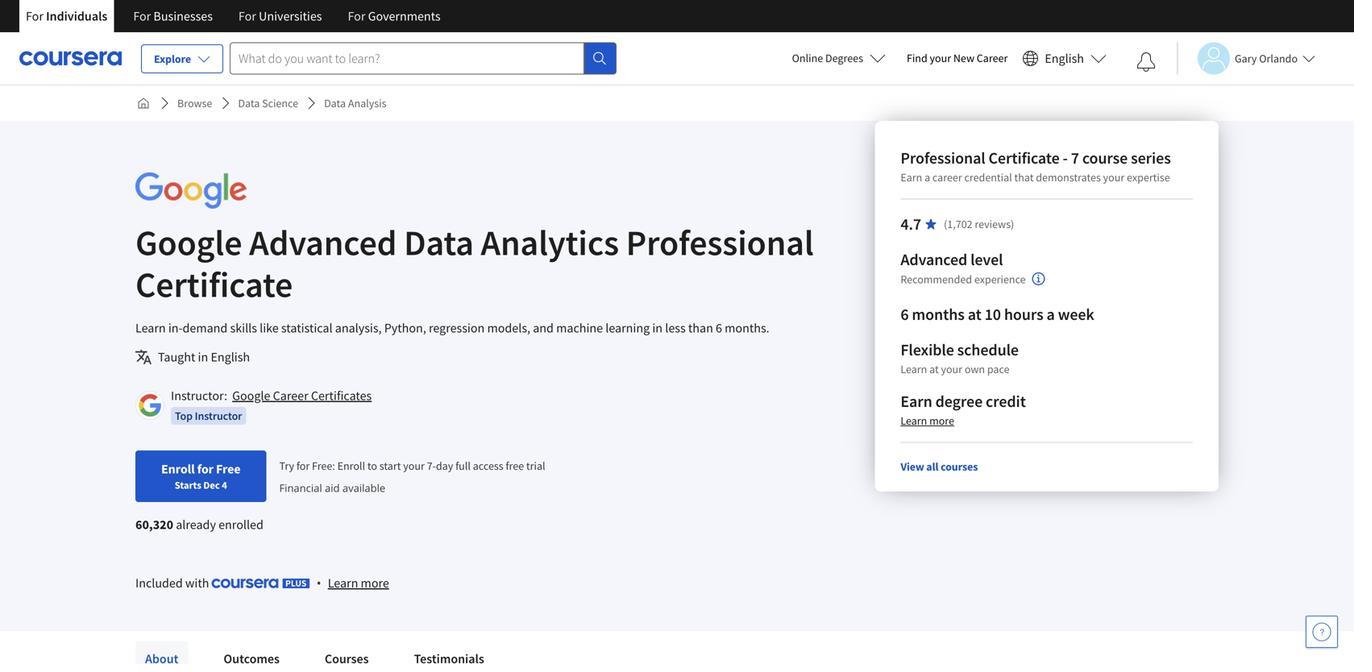 Task type: vqa. For each thing, say whether or not it's contained in the screenshot.
complete
no



Task type: describe. For each thing, give the bounding box(es) containing it.
regression
[[429, 320, 485, 336]]

browse link
[[171, 89, 219, 118]]

0 horizontal spatial 6
[[716, 320, 722, 336]]

earn degree credit learn more
[[901, 391, 1026, 428]]

access
[[473, 459, 504, 473]]

60,320
[[135, 517, 173, 533]]

course
[[1083, 148, 1128, 168]]

google inside instructor: google career certificates top instructor
[[232, 388, 270, 404]]

english inside button
[[1045, 50, 1084, 67]]

view all courses link
[[901, 460, 978, 474]]

explore
[[154, 52, 191, 66]]

enroll inside try for free: enroll to start your 7-day full access free trial financial aid available
[[337, 459, 365, 473]]

credit
[[986, 391, 1026, 412]]

series
[[1131, 148, 1171, 168]]

60,320 already enrolled
[[135, 517, 264, 533]]

career inside instructor: google career certificates top instructor
[[273, 388, 309, 404]]

google career certificates link
[[232, 388, 372, 404]]

-
[[1063, 148, 1068, 168]]

google inside google advanced data analytics professional certificate
[[135, 220, 242, 265]]

analytics
[[481, 220, 619, 265]]

demand
[[183, 320, 228, 336]]

science
[[262, 96, 298, 110]]

6 months at 10 hours a week
[[901, 304, 1095, 325]]

1 horizontal spatial advanced
[[901, 250, 968, 270]]

taught
[[158, 349, 195, 365]]

more inside earn degree credit learn more
[[930, 414, 955, 428]]

trial
[[526, 459, 545, 473]]

reviews)
[[975, 217, 1014, 231]]

certificate inside professional certificate - 7 course series earn a career credential that demonstrates your expertise
[[989, 148, 1060, 168]]

months
[[912, 304, 965, 325]]

career
[[933, 170, 962, 185]]

try
[[279, 459, 294, 473]]

instructor:
[[171, 388, 227, 404]]

taught in english
[[158, 349, 250, 365]]

free
[[506, 459, 524, 473]]

online degrees
[[792, 51, 863, 65]]

top
[[175, 409, 193, 423]]

enroll inside enroll for free starts dec 4
[[161, 461, 195, 477]]

data science
[[238, 96, 298, 110]]

hours
[[1004, 304, 1044, 325]]

gary
[[1235, 51, 1257, 66]]

expertise
[[1127, 170, 1170, 185]]

try for free: enroll to start your 7-day full access free trial financial aid available
[[279, 459, 545, 495]]

for for try
[[297, 459, 310, 473]]

1 vertical spatial english
[[211, 349, 250, 365]]

help center image
[[1313, 622, 1332, 642]]

explore button
[[141, 44, 223, 73]]

week
[[1058, 304, 1095, 325]]

instructor
[[195, 409, 242, 423]]

than
[[688, 320, 713, 336]]

machine
[[556, 320, 603, 336]]

skills
[[230, 320, 257, 336]]

4
[[222, 479, 227, 492]]

governments
[[368, 8, 441, 24]]

learn inside the • learn more
[[328, 575, 358, 591]]

data for data science
[[238, 96, 260, 110]]

google career certificates image
[[138, 393, 162, 418]]

instructor: google career certificates top instructor
[[171, 388, 372, 423]]

recommended experience
[[901, 272, 1026, 287]]

full
[[456, 459, 471, 473]]

coursera image
[[19, 45, 122, 71]]

data science link
[[232, 89, 305, 118]]

financial
[[279, 481, 322, 495]]

• learn more
[[317, 574, 389, 592]]

certificate inside google advanced data analytics professional certificate
[[135, 262, 293, 307]]

find
[[907, 51, 928, 65]]

find your new career link
[[899, 48, 1016, 69]]

all
[[927, 460, 939, 474]]

google advanced data analytics professional certificate
[[135, 220, 814, 307]]

advanced inside google advanced data analytics professional certificate
[[249, 220, 397, 265]]

credential
[[965, 170, 1012, 185]]

•
[[317, 574, 321, 592]]

degree
[[936, 391, 983, 412]]

online degrees button
[[779, 40, 899, 76]]

starts
[[175, 479, 201, 492]]

free:
[[312, 459, 335, 473]]

data analysis
[[324, 96, 387, 110]]

professional certificate - 7 course series earn a career credential that demonstrates your expertise
[[901, 148, 1171, 185]]

view all courses
[[901, 460, 978, 474]]

show notifications image
[[1137, 52, 1156, 72]]

browse
[[177, 96, 212, 110]]

learn left in-
[[135, 320, 166, 336]]

models,
[[487, 320, 531, 336]]

find your new career
[[907, 51, 1008, 65]]

degrees
[[826, 51, 863, 65]]

data analysis link
[[318, 89, 393, 118]]

included with
[[135, 575, 212, 591]]

your inside flexible schedule learn at your own pace
[[941, 362, 963, 377]]

businesses
[[154, 8, 213, 24]]

1 horizontal spatial 6
[[901, 304, 909, 325]]

analysis,
[[335, 320, 382, 336]]

english button
[[1016, 32, 1113, 85]]



Task type: locate. For each thing, give the bounding box(es) containing it.
at inside flexible schedule learn at your own pace
[[930, 362, 939, 377]]

earn inside professional certificate - 7 course series earn a career credential that demonstrates your expertise
[[901, 170, 923, 185]]

months.
[[725, 320, 770, 336]]

in
[[653, 320, 663, 336], [198, 349, 208, 365]]

for left businesses
[[133, 8, 151, 24]]

1 vertical spatial google
[[232, 388, 270, 404]]

orlando
[[1260, 51, 1298, 66]]

your right find
[[930, 51, 951, 65]]

information about difficulty level pre-requisites. image
[[1032, 273, 1045, 285]]

for for individuals
[[26, 8, 43, 24]]

7
[[1071, 148, 1079, 168]]

for for enroll
[[197, 461, 214, 477]]

individuals
[[46, 8, 107, 24]]

more inside the • learn more
[[361, 575, 389, 591]]

1 horizontal spatial english
[[1045, 50, 1084, 67]]

statistical
[[281, 320, 333, 336]]

0 vertical spatial english
[[1045, 50, 1084, 67]]

0 vertical spatial at
[[968, 304, 982, 325]]

0 horizontal spatial english
[[211, 349, 250, 365]]

1 vertical spatial more
[[361, 575, 389, 591]]

that
[[1015, 170, 1034, 185]]

data for data analysis
[[324, 96, 346, 110]]

free
[[216, 461, 241, 477]]

7-
[[427, 459, 436, 473]]

0 vertical spatial professional
[[901, 148, 986, 168]]

1 horizontal spatial career
[[977, 51, 1008, 65]]

2 for from the left
[[133, 8, 151, 24]]

enroll up 'starts'
[[161, 461, 195, 477]]

4 for from the left
[[348, 8, 366, 24]]

1 vertical spatial professional
[[626, 220, 814, 265]]

1 for from the left
[[26, 8, 43, 24]]

earn left career
[[901, 170, 923, 185]]

day
[[436, 459, 453, 473]]

1 vertical spatial in
[[198, 349, 208, 365]]

enrolled
[[219, 517, 264, 533]]

your
[[930, 51, 951, 65], [1103, 170, 1125, 185], [941, 362, 963, 377], [403, 459, 425, 473]]

1 horizontal spatial for
[[297, 459, 310, 473]]

for left universities
[[239, 8, 256, 24]]

your inside try for free: enroll to start your 7-day full access free trial financial aid available
[[403, 459, 425, 473]]

google
[[135, 220, 242, 265], [232, 388, 270, 404]]

banner navigation
[[13, 0, 454, 32]]

google image
[[135, 173, 247, 209]]

1 vertical spatial at
[[930, 362, 939, 377]]

None search field
[[230, 42, 617, 75]]

1 horizontal spatial at
[[968, 304, 982, 325]]

for for universities
[[239, 8, 256, 24]]

0 horizontal spatial enroll
[[161, 461, 195, 477]]

more
[[930, 414, 955, 428], [361, 575, 389, 591]]

learn more link right •
[[328, 573, 389, 593]]

at
[[968, 304, 982, 325], [930, 362, 939, 377]]

gary orlando
[[1235, 51, 1298, 66]]

learn in-demand skills like statistical analysis, python, regression models, and machine learning in less than 6 months.
[[135, 320, 770, 336]]

your inside professional certificate - 7 course series earn a career credential that demonstrates your expertise
[[1103, 170, 1125, 185]]

1 vertical spatial a
[[1047, 304, 1055, 325]]

included
[[135, 575, 183, 591]]

1 horizontal spatial professional
[[901, 148, 986, 168]]

a left career
[[925, 170, 930, 185]]

learn more link for degree
[[901, 414, 955, 428]]

0 vertical spatial more
[[930, 414, 955, 428]]

your left 7-
[[403, 459, 425, 473]]

0 horizontal spatial for
[[197, 461, 214, 477]]

3 for from the left
[[239, 8, 256, 24]]

earn left degree
[[901, 391, 933, 412]]

0 horizontal spatial at
[[930, 362, 939, 377]]

1 horizontal spatial enroll
[[337, 459, 365, 473]]

0 horizontal spatial learn more link
[[328, 573, 389, 593]]

earn inside earn degree credit learn more
[[901, 391, 933, 412]]

2 horizontal spatial data
[[404, 220, 474, 265]]

available
[[343, 481, 386, 495]]

in left less
[[653, 320, 663, 336]]

0 vertical spatial learn more link
[[901, 414, 955, 428]]

0 horizontal spatial in
[[198, 349, 208, 365]]

0 vertical spatial a
[[925, 170, 930, 185]]

advanced
[[249, 220, 397, 265], [901, 250, 968, 270]]

with
[[185, 575, 209, 591]]

0 vertical spatial certificate
[[989, 148, 1060, 168]]

6 right 'than'
[[716, 320, 722, 336]]

1 horizontal spatial certificate
[[989, 148, 1060, 168]]

pace
[[988, 362, 1010, 377]]

recommended
[[901, 272, 972, 287]]

your down course
[[1103, 170, 1125, 185]]

0 vertical spatial in
[[653, 320, 663, 336]]

1 earn from the top
[[901, 170, 923, 185]]

experience
[[975, 272, 1026, 287]]

0 vertical spatial career
[[977, 51, 1008, 65]]

online
[[792, 51, 823, 65]]

learn right •
[[328, 575, 358, 591]]

6 left months
[[901, 304, 909, 325]]

professional inside professional certificate - 7 course series earn a career credential that demonstrates your expertise
[[901, 148, 986, 168]]

1 horizontal spatial in
[[653, 320, 663, 336]]

certificate up demand
[[135, 262, 293, 307]]

at left the 10
[[968, 304, 982, 325]]

1 vertical spatial career
[[273, 388, 309, 404]]

0 horizontal spatial data
[[238, 96, 260, 110]]

for left 'governments'
[[348, 8, 366, 24]]

less
[[665, 320, 686, 336]]

0 vertical spatial earn
[[901, 170, 923, 185]]

your left own
[[941, 362, 963, 377]]

learn inside flexible schedule learn at your own pace
[[901, 362, 927, 377]]

home image
[[137, 97, 150, 110]]

1 horizontal spatial a
[[1047, 304, 1055, 325]]

courses
[[941, 460, 978, 474]]

aid
[[325, 481, 340, 495]]

0 horizontal spatial professional
[[626, 220, 814, 265]]

for
[[297, 459, 310, 473], [197, 461, 214, 477]]

level
[[971, 250, 1003, 270]]

career
[[977, 51, 1008, 65], [273, 388, 309, 404]]

1 horizontal spatial data
[[324, 96, 346, 110]]

1 vertical spatial earn
[[901, 391, 933, 412]]

a left week
[[1047, 304, 1055, 325]]

for right try
[[297, 459, 310, 473]]

career right new
[[977, 51, 1008, 65]]

for inside try for free: enroll to start your 7-day full access free trial financial aid available
[[297, 459, 310, 473]]

learn more link down degree
[[901, 414, 955, 428]]

in-
[[168, 320, 183, 336]]

english
[[1045, 50, 1084, 67], [211, 349, 250, 365]]

0 horizontal spatial career
[[273, 388, 309, 404]]

for businesses
[[133, 8, 213, 24]]

analysis
[[348, 96, 387, 110]]

0 horizontal spatial certificate
[[135, 262, 293, 307]]

learn more link for learn
[[328, 573, 389, 593]]

more right •
[[361, 575, 389, 591]]

certificate
[[989, 148, 1060, 168], [135, 262, 293, 307]]

more down degree
[[930, 414, 955, 428]]

learn down flexible
[[901, 362, 927, 377]]

professional inside google advanced data analytics professional certificate
[[626, 220, 814, 265]]

0 horizontal spatial advanced
[[249, 220, 397, 265]]

own
[[965, 362, 985, 377]]

like
[[260, 320, 279, 336]]

for for governments
[[348, 8, 366, 24]]

for for businesses
[[133, 8, 151, 24]]

0 horizontal spatial a
[[925, 170, 930, 185]]

view
[[901, 460, 924, 474]]

at down flexible
[[930, 362, 939, 377]]

0 horizontal spatial more
[[361, 575, 389, 591]]

certificate up that
[[989, 148, 1060, 168]]

a inside professional certificate - 7 course series earn a career credential that demonstrates your expertise
[[925, 170, 930, 185]]

enroll left to
[[337, 459, 365, 473]]

to
[[368, 459, 377, 473]]

for governments
[[348, 8, 441, 24]]

python,
[[384, 320, 426, 336]]

coursera plus image
[[212, 579, 310, 588]]

6
[[901, 304, 909, 325], [716, 320, 722, 336]]

a
[[925, 170, 930, 185], [1047, 304, 1055, 325]]

already
[[176, 517, 216, 533]]

learning
[[606, 320, 650, 336]]

for individuals
[[26, 8, 107, 24]]

2 earn from the top
[[901, 391, 933, 412]]

in right taught
[[198, 349, 208, 365]]

google up instructor
[[232, 388, 270, 404]]

universities
[[259, 8, 322, 24]]

schedule
[[957, 340, 1019, 360]]

1 horizontal spatial learn more link
[[901, 414, 955, 428]]

for left 'individuals'
[[26, 8, 43, 24]]

data inside google advanced data analytics professional certificate
[[404, 220, 474, 265]]

your inside find your new career link
[[930, 51, 951, 65]]

What do you want to learn? text field
[[230, 42, 585, 75]]

demonstrates
[[1036, 170, 1101, 185]]

professional
[[901, 148, 986, 168], [626, 220, 814, 265]]

1 horizontal spatial more
[[930, 414, 955, 428]]

1 vertical spatial learn more link
[[328, 573, 389, 593]]

1 vertical spatial certificate
[[135, 262, 293, 307]]

career left certificates
[[273, 388, 309, 404]]

learn inside earn degree credit learn more
[[901, 414, 927, 428]]

earn
[[901, 170, 923, 185], [901, 391, 933, 412]]

4.7
[[901, 214, 922, 234]]

financial aid available button
[[279, 481, 386, 495]]

google down google image
[[135, 220, 242, 265]]

for inside enroll for free starts dec 4
[[197, 461, 214, 477]]

flexible schedule learn at your own pace
[[901, 340, 1019, 377]]

flexible
[[901, 340, 954, 360]]

certificates
[[311, 388, 372, 404]]

0 vertical spatial google
[[135, 220, 242, 265]]

(1,702
[[944, 217, 973, 231]]

enroll
[[337, 459, 365, 473], [161, 461, 195, 477]]

for up the dec
[[197, 461, 214, 477]]

advanced level
[[901, 250, 1003, 270]]

(1,702 reviews)
[[944, 217, 1014, 231]]

learn
[[135, 320, 166, 336], [901, 362, 927, 377], [901, 414, 927, 428], [328, 575, 358, 591]]

learn up view
[[901, 414, 927, 428]]



